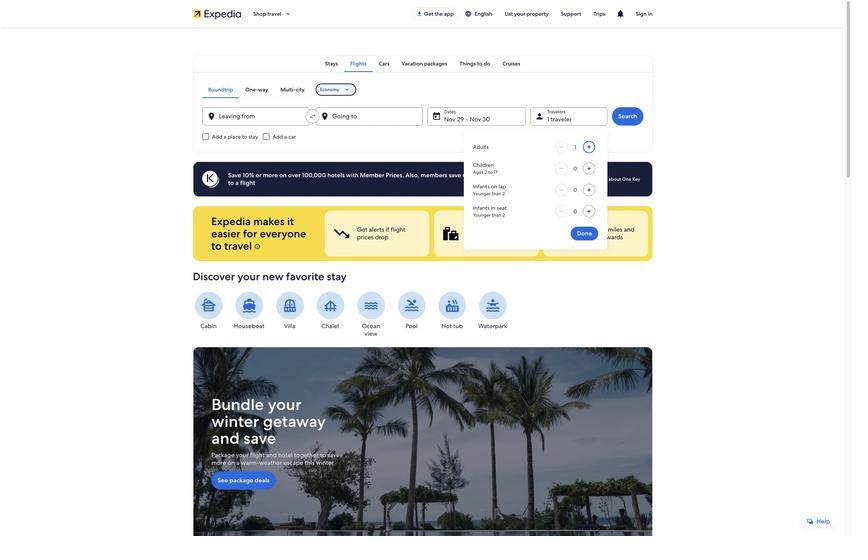 Task type: vqa. For each thing, say whether or not it's contained in the screenshot.
Next month icon
no



Task type: describe. For each thing, give the bounding box(es) containing it.
2 nov from the left
[[470, 115, 481, 123]]

stays
[[325, 60, 338, 67]]

a left car
[[284, 133, 287, 140]]

increase the number of children image
[[585, 166, 594, 172]]

pool
[[406, 322, 418, 330]]

2 for on
[[503, 191, 505, 197]]

travel sale activities deals image
[[193, 347, 653, 537]]

one-
[[245, 86, 258, 93]]

deals
[[255, 477, 269, 485]]

to inside children ages 2 to 17
[[488, 169, 493, 176]]

rewards
[[601, 233, 623, 241]]

increase the number of infants in seat image
[[585, 208, 594, 215]]

download the app button image
[[417, 11, 423, 17]]

save up the warm-
[[243, 428, 276, 449]]

0 horizontal spatial and
[[211, 428, 240, 449]]

sign
[[636, 10, 647, 17]]

airline
[[589, 226, 606, 234]]

travel inside shop travel dropdown button
[[268, 10, 281, 17]]

package
[[229, 477, 253, 485]]

tab list containing roundtrip
[[202, 81, 311, 98]]

to right place
[[242, 133, 247, 140]]

things
[[460, 60, 476, 67]]

makes
[[254, 215, 285, 228]]

hot tub button
[[437, 292, 468, 330]]

lap
[[499, 183, 506, 190]]

for
[[243, 227, 257, 241]]

easier
[[211, 227, 241, 241]]

see
[[217, 477, 228, 485]]

children
[[473, 162, 494, 169]]

to right "up" at the right top of the page
[[472, 171, 478, 179]]

younger for infants in seat
[[473, 212, 491, 218]]

get for get alerts if flight prices drop
[[357, 226, 367, 234]]

a right add
[[535, 171, 538, 179]]

ocean
[[362, 322, 380, 330]]

hotel inside save 10% or more on over 100,000 hotels with member prices. also, members save up to 30% when you add a hotel to a flight
[[540, 171, 554, 179]]

pool button
[[396, 292, 427, 330]]

villa button
[[274, 292, 306, 330]]

2 for in
[[503, 212, 505, 218]]

get the app
[[424, 10, 454, 17]]

30%
[[479, 171, 492, 179]]

new
[[263, 270, 284, 284]]

to inside tab list
[[477, 60, 483, 67]]

add
[[522, 171, 533, 179]]

key inside earn airline miles and one key rewards
[[589, 233, 599, 241]]

a left place
[[224, 133, 227, 140]]

sign in button
[[630, 5, 659, 23]]

to inside bundle flight + hotel to save
[[525, 226, 531, 234]]

cars link
[[373, 55, 396, 72]]

add a car
[[273, 133, 296, 140]]

+
[[504, 226, 507, 234]]

place
[[228, 133, 241, 140]]

up
[[463, 171, 470, 179]]

english button
[[459, 7, 499, 21]]

-
[[466, 115, 468, 123]]

support
[[561, 10, 582, 17]]

package
[[211, 451, 234, 460]]

seat
[[497, 205, 507, 212]]

bundle your winter getaway and save package your flight and hotel together to save more on a warm-weather escape this winter.
[[211, 394, 340, 467]]

to inside "bundle your winter getaway and save package your flight and hotel together to save more on a warm-weather escape this winter."
[[320, 451, 326, 460]]

decrease the number of infants in seat image
[[557, 208, 566, 215]]

the
[[435, 10, 443, 17]]

increase the number of infants on lap image
[[585, 187, 594, 193]]

cruises
[[503, 60, 521, 67]]

packages
[[424, 60, 448, 67]]

also,
[[406, 171, 419, 179]]

about
[[609, 176, 621, 182]]

hot
[[442, 322, 452, 330]]

1
[[547, 115, 550, 123]]

to left 10%
[[228, 179, 234, 187]]

nov 29 - nov 30
[[444, 115, 490, 123]]

discover
[[193, 270, 235, 284]]

economy button
[[316, 84, 356, 96]]

winter.
[[316, 459, 335, 467]]

sign in
[[636, 10, 653, 17]]

app
[[444, 10, 454, 17]]

discover your new favorite stay
[[193, 270, 347, 284]]

bundle for flight
[[466, 226, 486, 234]]

one-way
[[245, 86, 268, 93]]

earn
[[576, 226, 588, 234]]

bundle for your
[[211, 394, 264, 415]]

decrease the number of children image
[[557, 166, 566, 172]]

do
[[484, 60, 491, 67]]

flight inside bundle flight + hotel to save
[[488, 226, 502, 234]]

100,000
[[302, 171, 326, 179]]

economy
[[320, 87, 339, 93]]

search
[[619, 112, 637, 120]]

one inside earn airline miles and one key rewards
[[576, 233, 588, 241]]

flights
[[350, 60, 367, 67]]

favorite
[[286, 270, 324, 284]]

ocean view button
[[355, 292, 387, 338]]

hotel inside "bundle your winter getaway and save package your flight and hotel together to save more on a warm-weather escape this winter."
[[278, 451, 293, 460]]

city
[[296, 86, 305, 93]]

and inside earn airline miles and one key rewards
[[624, 226, 635, 234]]

learn
[[596, 176, 608, 182]]

members
[[421, 171, 448, 179]]

more inside "bundle your winter getaway and save package your flight and hotel together to save more on a warm-weather escape this winter."
[[211, 459, 226, 467]]

2 inside children ages 2 to 17
[[485, 169, 487, 176]]

decrease the number of infants on lap image
[[557, 187, 566, 193]]

nov 29 - nov 30 button
[[427, 107, 526, 126]]

save inside bundle flight + hotel to save
[[466, 233, 479, 241]]

vacation packages link
[[396, 55, 454, 72]]

save inside save 10% or more on over 100,000 hotels with member prices. also, members save up to 30% when you add a hotel to a flight
[[449, 171, 461, 179]]

add for add a place to stay
[[212, 133, 222, 140]]

escape
[[284, 459, 303, 467]]

flight inside "bundle your winter getaway and save package your flight and hotel together to save more on a warm-weather escape this winter."
[[250, 451, 265, 460]]

add for add a car
[[273, 133, 283, 140]]

winter
[[211, 411, 259, 432]]

waterpark
[[478, 322, 508, 330]]

car
[[289, 133, 296, 140]]

houseboat button
[[234, 292, 265, 330]]

if
[[386, 226, 389, 234]]



Task type: locate. For each thing, give the bounding box(es) containing it.
than inside "infants in seat younger than 2"
[[492, 212, 502, 218]]

1 vertical spatial more
[[211, 459, 226, 467]]

get left the alerts
[[357, 226, 367, 234]]

in for infants
[[491, 205, 496, 212]]

1 vertical spatial bundle
[[211, 394, 264, 415]]

to left 17
[[488, 169, 493, 176]]

nov right the "-"
[[470, 115, 481, 123]]

1 vertical spatial than
[[492, 212, 502, 218]]

your for list
[[514, 10, 526, 17]]

shop travel
[[254, 10, 281, 17]]

and right the warm-
[[266, 451, 277, 460]]

shop travel button
[[247, 5, 298, 23]]

to right +
[[525, 226, 531, 234]]

see package deals link
[[211, 472, 276, 490]]

list
[[505, 10, 513, 17]]

bundle inside bundle flight + hotel to save
[[466, 226, 486, 234]]

0 vertical spatial in
[[648, 10, 653, 17]]

than down seat at the right of the page
[[492, 212, 502, 218]]

0 horizontal spatial stay
[[249, 133, 258, 140]]

villa
[[284, 322, 296, 330]]

more right or
[[263, 171, 278, 179]]

1 horizontal spatial more
[[263, 171, 278, 179]]

1 vertical spatial key
[[589, 233, 599, 241]]

0 vertical spatial tab list
[[193, 55, 653, 72]]

0 horizontal spatial bundle
[[211, 394, 264, 415]]

2 right "ages"
[[485, 169, 487, 176]]

drop
[[375, 233, 388, 241]]

infants inside 'infants on lap younger than 2'
[[473, 183, 490, 190]]

your for bundle
[[268, 394, 301, 415]]

ages
[[473, 169, 484, 176]]

2 out of 3 element
[[434, 211, 539, 257]]

get for get the app
[[424, 10, 434, 17]]

0 horizontal spatial nov
[[444, 115, 456, 123]]

1 horizontal spatial one
[[622, 176, 632, 182]]

flight left or
[[240, 179, 255, 187]]

multi-
[[281, 86, 296, 93]]

3 out of 3 element
[[543, 211, 648, 257]]

view
[[365, 330, 378, 338]]

save 10% or more on over 100,000 hotels with member prices. also, members save up to 30% when you add a hotel to a flight
[[228, 171, 554, 187]]

xsmall image
[[255, 244, 261, 250]]

and up the package
[[211, 428, 240, 449]]

stay right favorite
[[327, 270, 347, 284]]

add a place to stay
[[212, 133, 258, 140]]

on inside "bundle your winter getaway and save package your flight and hotel together to save more on a warm-weather escape this winter."
[[227, 459, 235, 467]]

get
[[424, 10, 434, 17], [357, 226, 367, 234]]

on left the warm-
[[227, 459, 235, 467]]

cruises link
[[497, 55, 527, 72]]

one left airline
[[576, 233, 588, 241]]

learn about one key link
[[593, 173, 644, 185]]

1 vertical spatial hotel
[[509, 226, 523, 234]]

and right miles
[[624, 226, 635, 234]]

1 vertical spatial infants
[[473, 205, 490, 212]]

in inside "infants in seat younger than 2"
[[491, 205, 496, 212]]

flight inside save 10% or more on over 100,000 hotels with member prices. also, members save up to 30% when you add a hotel to a flight
[[240, 179, 255, 187]]

1 add from the left
[[212, 133, 222, 140]]

0 vertical spatial stay
[[249, 133, 258, 140]]

on left over
[[279, 171, 287, 179]]

2
[[485, 169, 487, 176], [503, 191, 505, 197], [503, 212, 505, 218]]

0 vertical spatial travel
[[268, 10, 281, 17]]

1 horizontal spatial on
[[279, 171, 287, 179]]

expedia makes it easier for everyone to travel
[[211, 215, 306, 253]]

2 horizontal spatial hotel
[[540, 171, 554, 179]]

in
[[648, 10, 653, 17], [491, 205, 496, 212]]

flight right the if in the left top of the page
[[391, 226, 405, 234]]

roundtrip
[[208, 86, 233, 93]]

multi-city link
[[274, 81, 311, 98]]

prices
[[357, 233, 374, 241]]

than down lap
[[492, 191, 502, 197]]

than inside 'infants on lap younger than 2'
[[492, 191, 502, 197]]

miles
[[608, 226, 622, 234]]

1 out of 3 element
[[325, 211, 430, 257]]

0 horizontal spatial travel
[[224, 239, 252, 253]]

cabin button
[[193, 292, 224, 330]]

small image
[[465, 10, 472, 17]]

younger inside "infants in seat younger than 2"
[[473, 212, 491, 218]]

your inside "link"
[[514, 10, 526, 17]]

flight left +
[[488, 226, 502, 234]]

0 vertical spatial more
[[263, 171, 278, 179]]

tab list containing stays
[[193, 55, 653, 72]]

earn airline miles and one key rewards
[[576, 226, 635, 241]]

vacation packages
[[402, 60, 448, 67]]

1 vertical spatial on
[[491, 183, 498, 190]]

see package deals
[[217, 477, 269, 485]]

1 horizontal spatial get
[[424, 10, 434, 17]]

to
[[477, 60, 483, 67], [242, 133, 247, 140], [488, 169, 493, 176], [472, 171, 478, 179], [228, 179, 234, 187], [525, 226, 531, 234], [211, 239, 222, 253], [320, 451, 326, 460]]

on left lap
[[491, 183, 498, 190]]

hotel inside bundle flight + hotel to save
[[509, 226, 523, 234]]

2 down lap
[[503, 191, 505, 197]]

0 vertical spatial hotel
[[540, 171, 554, 179]]

more up 'see'
[[211, 459, 226, 467]]

2 horizontal spatial and
[[624, 226, 635, 234]]

to down expedia
[[211, 239, 222, 253]]

2 vertical spatial hotel
[[278, 451, 293, 460]]

this
[[305, 459, 315, 467]]

bundle flight + hotel to save
[[466, 226, 531, 241]]

2 inside "infants in seat younger than 2"
[[503, 212, 505, 218]]

flight inside get alerts if flight prices drop
[[391, 226, 405, 234]]

flight up deals
[[250, 451, 265, 460]]

save
[[228, 171, 241, 179]]

2 than from the top
[[492, 212, 502, 218]]

than for in
[[492, 212, 502, 218]]

tab list
[[193, 55, 653, 72], [202, 81, 311, 98]]

1 vertical spatial travel
[[224, 239, 252, 253]]

chalet
[[322, 322, 340, 330]]

0 horizontal spatial more
[[211, 459, 226, 467]]

on inside 'infants on lap younger than 2'
[[491, 183, 498, 190]]

in for sign
[[648, 10, 653, 17]]

hotel left together
[[278, 451, 293, 460]]

vacation
[[402, 60, 423, 67]]

2 vertical spatial 2
[[503, 212, 505, 218]]

2 vertical spatial and
[[266, 451, 277, 460]]

children ages 2 to 17
[[473, 162, 498, 176]]

0 vertical spatial bundle
[[466, 226, 486, 234]]

add left place
[[212, 133, 222, 140]]

1 horizontal spatial travel
[[268, 10, 281, 17]]

your
[[514, 10, 526, 17], [238, 270, 260, 284], [268, 394, 301, 415], [236, 451, 248, 460]]

add left car
[[273, 133, 283, 140]]

getaway
[[263, 411, 326, 432]]

0 vertical spatial one
[[622, 176, 632, 182]]

infants on lap younger than 2
[[473, 183, 506, 197]]

in right sign
[[648, 10, 653, 17]]

flights link
[[344, 55, 373, 72]]

infants down 'infants on lap younger than 2'
[[473, 205, 490, 212]]

2 add from the left
[[273, 133, 283, 140]]

1 horizontal spatial hotel
[[509, 226, 523, 234]]

travel left xsmall image
[[224, 239, 252, 253]]

stay right place
[[249, 133, 258, 140]]

infants for infants on lap
[[473, 183, 490, 190]]

stay for add a place to stay
[[249, 133, 258, 140]]

2 infants from the top
[[473, 205, 490, 212]]

2 vertical spatial on
[[227, 459, 235, 467]]

in inside dropdown button
[[648, 10, 653, 17]]

1 vertical spatial 2
[[503, 191, 505, 197]]

list your property link
[[499, 7, 555, 21]]

hot tub
[[442, 322, 463, 330]]

list your property
[[505, 10, 549, 17]]

on inside save 10% or more on over 100,000 hotels with member prices. also, members save up to 30% when you add a hotel to a flight
[[279, 171, 287, 179]]

alerts
[[369, 226, 384, 234]]

save right this
[[327, 451, 340, 460]]

1 infants from the top
[[473, 183, 490, 190]]

adults
[[473, 144, 489, 151]]

1 vertical spatial younger
[[473, 212, 491, 218]]

hotel right +
[[509, 226, 523, 234]]

tub
[[453, 322, 463, 330]]

add
[[212, 133, 222, 140], [273, 133, 283, 140]]

1 vertical spatial one
[[576, 233, 588, 241]]

30
[[483, 115, 490, 123]]

1 horizontal spatial stay
[[327, 270, 347, 284]]

to right this
[[320, 451, 326, 460]]

0 vertical spatial younger
[[473, 191, 491, 197]]

to inside expedia makes it easier for everyone to travel
[[211, 239, 222, 253]]

save down "infants in seat younger than 2"
[[466, 233, 479, 241]]

0 horizontal spatial get
[[357, 226, 367, 234]]

1 nov from the left
[[444, 115, 456, 123]]

0 horizontal spatial in
[[491, 205, 496, 212]]

waterpark button
[[477, 292, 509, 330]]

bundle
[[466, 226, 486, 234], [211, 394, 264, 415]]

a inside "bundle your winter getaway and save package your flight and hotel together to save more on a warm-weather escape this winter."
[[236, 459, 239, 467]]

1 horizontal spatial add
[[273, 133, 283, 140]]

communication center icon image
[[616, 9, 625, 18]]

bundle inside "bundle your winter getaway and save package your flight and hotel together to save more on a warm-weather escape this winter."
[[211, 394, 264, 415]]

nov left 29 on the right
[[444, 115, 456, 123]]

1 vertical spatial get
[[357, 226, 367, 234]]

english
[[475, 10, 493, 17]]

get right download the app button image
[[424, 10, 434, 17]]

younger inside 'infants on lap younger than 2'
[[473, 191, 491, 197]]

it
[[287, 215, 294, 228]]

1 vertical spatial in
[[491, 205, 496, 212]]

younger down 30%
[[473, 191, 491, 197]]

one-way link
[[239, 81, 274, 98]]

one right 'about'
[[622, 176, 632, 182]]

1 vertical spatial stay
[[327, 270, 347, 284]]

2 down seat at the right of the page
[[503, 212, 505, 218]]

29
[[457, 115, 464, 123]]

0 vertical spatial on
[[279, 171, 287, 179]]

2 inside 'infants on lap younger than 2'
[[503, 191, 505, 197]]

1 horizontal spatial bundle
[[466, 226, 486, 234]]

0 horizontal spatial add
[[212, 133, 222, 140]]

a left 10%
[[236, 179, 239, 187]]

0 horizontal spatial hotel
[[278, 451, 293, 460]]

10%
[[243, 171, 254, 179]]

infants
[[473, 183, 490, 190], [473, 205, 490, 212]]

in left seat at the right of the page
[[491, 205, 496, 212]]

younger up bundle flight + hotel to save
[[473, 212, 491, 218]]

1 than from the top
[[492, 191, 502, 197]]

trailing image
[[285, 10, 291, 17]]

cabin
[[201, 322, 217, 330]]

0 vertical spatial and
[[624, 226, 635, 234]]

stay for discover your new favorite stay
[[327, 270, 347, 284]]

member
[[360, 171, 385, 179]]

with
[[346, 171, 359, 179]]

0 horizontal spatial one
[[576, 233, 588, 241]]

0 vertical spatial than
[[492, 191, 502, 197]]

get inside get alerts if flight prices drop
[[357, 226, 367, 234]]

travel left the trailing image
[[268, 10, 281, 17]]

you
[[511, 171, 521, 179]]

save left "up" at the right top of the page
[[449, 171, 461, 179]]

0 vertical spatial infants
[[473, 183, 490, 190]]

more inside save 10% or more on over 100,000 hotels with member prices. also, members save up to 30% when you add a hotel to a flight
[[263, 171, 278, 179]]

infants for infants in seat
[[473, 205, 490, 212]]

nov
[[444, 115, 456, 123], [470, 115, 481, 123]]

1 traveler
[[547, 115, 572, 123]]

together
[[294, 451, 319, 460]]

one
[[622, 176, 632, 182], [576, 233, 588, 241]]

houseboat
[[234, 322, 265, 330]]

hotel left decrease the number of children icon
[[540, 171, 554, 179]]

over
[[288, 171, 301, 179]]

flight
[[240, 179, 255, 187], [391, 226, 405, 234], [488, 226, 502, 234], [250, 451, 265, 460]]

expedia logo image
[[193, 8, 241, 19]]

trips link
[[588, 7, 612, 21]]

2 horizontal spatial on
[[491, 183, 498, 190]]

1 horizontal spatial in
[[648, 10, 653, 17]]

infants in seat younger than 2
[[473, 205, 507, 218]]

1 younger from the top
[[473, 191, 491, 197]]

bundle your winter getaway and save main content
[[0, 28, 846, 537]]

0 horizontal spatial key
[[589, 233, 599, 241]]

increase the number of adults image
[[585, 144, 594, 150]]

trips
[[594, 10, 605, 17]]

0 vertical spatial 2
[[485, 169, 487, 176]]

infants inside "infants in seat younger than 2"
[[473, 205, 490, 212]]

younger for infants on lap
[[473, 191, 491, 197]]

travel inside expedia makes it easier for everyone to travel
[[224, 239, 252, 253]]

your for discover
[[238, 270, 260, 284]]

decrease the number of adults image
[[557, 144, 566, 150]]

infants down 30%
[[473, 183, 490, 190]]

0 horizontal spatial on
[[227, 459, 235, 467]]

0 vertical spatial key
[[633, 176, 641, 182]]

1 vertical spatial and
[[211, 428, 240, 449]]

a left the warm-
[[236, 459, 239, 467]]

and
[[624, 226, 635, 234], [211, 428, 240, 449], [266, 451, 277, 460]]

1 horizontal spatial nov
[[470, 115, 481, 123]]

than for on
[[492, 191, 502, 197]]

1 vertical spatial tab list
[[202, 81, 311, 98]]

cars
[[379, 60, 390, 67]]

to left do
[[477, 60, 483, 67]]

1 traveler button
[[531, 107, 608, 126]]

1 horizontal spatial and
[[266, 451, 277, 460]]

1 horizontal spatial key
[[633, 176, 641, 182]]

2 younger from the top
[[473, 212, 491, 218]]

on
[[279, 171, 287, 179], [491, 183, 498, 190], [227, 459, 235, 467]]

0 vertical spatial get
[[424, 10, 434, 17]]

swap origin and destination values image
[[309, 113, 316, 120]]



